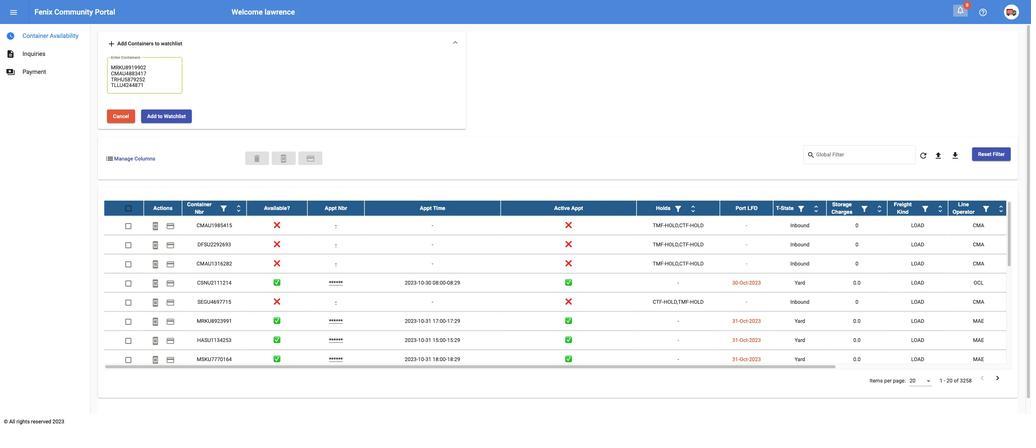 Task type: locate. For each thing, give the bounding box(es) containing it.
appt time column header
[[364, 201, 501, 216]]

search
[[807, 151, 815, 159]]

2023-
[[405, 280, 418, 286], [405, 318, 418, 324], [405, 338, 418, 344], [405, 357, 418, 363]]

grid
[[104, 201, 1012, 370]]

4 0 from the top
[[856, 299, 859, 305]]

segu4697715
[[197, 299, 231, 305]]

unfold_more button
[[231, 201, 246, 216], [686, 201, 701, 216], [809, 201, 824, 216], [872, 201, 887, 216], [933, 201, 948, 216], [994, 201, 1009, 216]]

items
[[870, 378, 883, 384]]

0 for segu4697715
[[856, 299, 859, 305]]

hold for dfsu2292693
[[690, 242, 704, 248]]

1 31-oct-2023 from the top
[[732, 318, 761, 324]]

08:00-
[[433, 280, 447, 286]]

no color image containing navigate_next
[[993, 374, 1002, 383]]

oct- for 18:29
[[740, 357, 749, 363]]

1 vertical spatial hold,ctf-
[[665, 242, 690, 248]]

hold,tmf-
[[664, 299, 690, 305]]

1 vertical spatial to
[[158, 113, 163, 119]]

4 column header from the left
[[827, 201, 887, 216]]

0 vertical spatial mae
[[973, 318, 984, 324]]

4 inbound from the top
[[790, 299, 810, 305]]

0 vertical spatial container
[[23, 32, 48, 39]]

31-oct-2023 for 15:29
[[732, 338, 761, 344]]

2023 for 17:29
[[749, 318, 761, 324]]

4 - link from the top
[[335, 299, 337, 305]]

no color image containing search
[[807, 151, 816, 160]]

ctf-
[[653, 299, 664, 305]]

book_online button for cmau1316282
[[148, 257, 163, 272]]

1 tmf-hold,ctf-hold from the top
[[653, 223, 704, 229]]

2 vertical spatial 31
[[425, 357, 431, 363]]

to left the watchlist
[[155, 41, 160, 47]]

5 unfold_more button from the left
[[933, 201, 948, 216]]

2 10- from the top
[[418, 318, 425, 324]]

container up cmau1985415
[[187, 202, 212, 208]]

no color image containing navigate_before
[[978, 374, 987, 383]]

description
[[6, 50, 15, 59]]

to inside button
[[158, 113, 163, 119]]

appt for appt nbr
[[325, 205, 337, 211]]

7 row from the top
[[104, 312, 1009, 331]]

nbr inside column header
[[338, 205, 347, 211]]

filter_alt up cmau1985415
[[219, 204, 228, 213]]

lfd
[[748, 205, 758, 211]]

filter_alt button for line operator
[[979, 201, 994, 216]]

5 column header from the left
[[887, 201, 948, 216]]

book_online button for segu4697715
[[148, 295, 163, 310]]

10- for 17:00-
[[418, 318, 425, 324]]

3 31- from the top
[[732, 357, 740, 363]]

0 vertical spatial hold,ctf-
[[665, 223, 690, 229]]

cma for segu4697715
[[973, 299, 984, 305]]

portal
[[95, 8, 115, 17]]

2 tmf- from the top
[[653, 242, 665, 248]]

2023- left 18:00-
[[405, 357, 418, 363]]

navigation
[[0, 24, 90, 81]]

0.0 for 2023-10-31 15:00-15:29
[[853, 338, 861, 344]]

book_online button for msku7770164
[[148, 352, 163, 367]]

2 vertical spatial hold,ctf-
[[665, 261, 690, 267]]

no color image
[[956, 6, 965, 15], [9, 8, 18, 17], [979, 8, 988, 17], [107, 40, 116, 49], [6, 50, 15, 59], [934, 151, 943, 160], [105, 154, 114, 163], [279, 154, 288, 163], [219, 204, 228, 213], [234, 204, 243, 213], [674, 204, 683, 213], [689, 204, 698, 213], [797, 204, 806, 213], [812, 204, 821, 213], [921, 204, 930, 213], [936, 204, 945, 213], [982, 204, 991, 213], [997, 204, 1006, 213], [151, 241, 160, 250], [166, 241, 175, 250], [166, 298, 175, 307], [151, 317, 160, 326], [166, 317, 175, 326], [978, 374, 987, 383]]

1 oct- from the top
[[740, 280, 749, 286]]

mae for 2023-10-31 17:00-17:29
[[973, 318, 984, 324]]

2023-10-31 15:00-15:29
[[405, 338, 460, 344]]

2 inbound from the top
[[790, 242, 810, 248]]

1
[[940, 378, 943, 384]]

31 for 17:00-
[[425, 318, 431, 324]]

book_online for cmau1316282
[[151, 260, 160, 269]]

menu button
[[6, 5, 21, 20]]

2 filter_alt button from the left
[[671, 201, 686, 216]]

4 10- from the top
[[418, 357, 425, 363]]

payment for cmau1316282
[[166, 260, 175, 269]]

book_online button
[[272, 152, 296, 165], [148, 218, 163, 233], [148, 237, 163, 252], [148, 257, 163, 272], [148, 276, 163, 291], [148, 295, 163, 310], [148, 314, 163, 329], [148, 333, 163, 348], [148, 352, 163, 367]]

no color image containing refresh
[[919, 151, 928, 160]]

yard for 2023-10-31 15:00-15:29
[[795, 338, 805, 344]]

2 row from the top
[[104, 216, 1009, 235]]

6 filter_alt button from the left
[[979, 201, 994, 216]]

payment button for csnu2111214
[[163, 276, 178, 291]]

3 hold,ctf- from the top
[[665, 261, 690, 267]]

8 load from the top
[[911, 357, 924, 363]]

3 31-oct-2023 from the top
[[732, 357, 761, 363]]

line operator
[[953, 202, 975, 215]]

storage charges
[[832, 202, 853, 215]]

welcome
[[232, 8, 263, 17]]

book_online
[[279, 154, 288, 163], [151, 222, 160, 231], [151, 241, 160, 250], [151, 260, 160, 269], [151, 279, 160, 288], [151, 298, 160, 307], [151, 317, 160, 326], [151, 337, 160, 346], [151, 356, 160, 365]]

oct- for 17:29
[[740, 318, 749, 324]]

2 31- from the top
[[732, 338, 740, 344]]

unfold_more for freight kind
[[936, 204, 945, 213]]

1 filter_alt button from the left
[[216, 201, 231, 216]]

active appt
[[554, 205, 583, 211]]

list
[[105, 154, 114, 163]]

©
[[4, 419, 8, 425]]

4 filter_alt button from the left
[[857, 201, 872, 216]]

2 mae from the top
[[973, 338, 984, 344]]

10- left "15:00-"
[[418, 338, 425, 344]]

30-
[[732, 280, 740, 286]]

30-oct-2023
[[732, 280, 761, 286]]

filter_alt right line operator
[[982, 204, 991, 213]]

payments
[[6, 68, 15, 77]]

20 right page:
[[910, 378, 916, 384]]

no color image containing description
[[6, 50, 15, 59]]

yard
[[795, 280, 805, 286], [795, 318, 805, 324], [795, 338, 805, 344], [795, 357, 805, 363]]

tmf-hold,ctf-hold
[[653, 223, 704, 229], [653, 242, 704, 248], [653, 261, 704, 267]]

appt nbr
[[325, 205, 347, 211]]

✅
[[274, 280, 280, 286], [565, 280, 572, 286], [274, 318, 280, 324], [565, 318, 572, 324], [274, 338, 280, 344], [565, 338, 572, 344], [274, 357, 280, 363], [565, 357, 572, 363]]

freight
[[894, 202, 912, 208]]

operator
[[953, 209, 975, 215]]

t-state filter_alt
[[776, 204, 806, 213]]

add inside add add containers to watchlist
[[117, 41, 127, 47]]

3 cma from the top
[[973, 261, 984, 267]]

yard for 2023-10-31 17:00-17:29
[[795, 318, 805, 324]]

book_online button for mrku8923991
[[148, 314, 163, 329]]

5 row from the top
[[104, 274, 1009, 293]]

****** link for 2023-10-31 17:00-17:29
[[329, 318, 343, 324]]

payment button for hasu1134253
[[163, 333, 178, 348]]

5 load from the top
[[911, 299, 924, 305]]

- link for cmau1985415
[[335, 223, 337, 229]]

no color image inside navigate_before button
[[978, 374, 987, 383]]

no color image containing notifications_none
[[956, 6, 965, 15]]

payment button for msku7770164
[[163, 352, 178, 367]]

10- left 08:00-
[[418, 280, 425, 286]]

2 20 from the left
[[947, 378, 953, 384]]

container inside column header
[[187, 202, 212, 208]]

1 ****** link from the top
[[329, 280, 343, 286]]

3 10- from the top
[[418, 338, 425, 344]]

0 vertical spatial 31
[[425, 318, 431, 324]]

4 cma from the top
[[973, 299, 984, 305]]

1 vertical spatial mae
[[973, 338, 984, 344]]

4 filter_alt from the left
[[860, 204, 869, 213]]

tmf- for cmau1985415
[[653, 223, 665, 229]]

no color image containing menu
[[9, 8, 18, 17]]

30
[[425, 280, 431, 286]]

cmau1316282
[[197, 261, 232, 267]]

msku7770164
[[197, 357, 232, 363]]

1 vertical spatial add
[[147, 113, 157, 119]]

****** for 2023-10-30 08:00-08:29
[[329, 280, 343, 286]]

2023- for 2023-10-30 08:00-08:29
[[405, 280, 418, 286]]

1 hold,ctf- from the top
[[665, 223, 690, 229]]

row
[[104, 201, 1009, 216], [104, 216, 1009, 235], [104, 235, 1009, 255], [104, 255, 1009, 274], [104, 274, 1009, 293], [104, 293, 1009, 312], [104, 312, 1009, 331], [104, 331, 1009, 350], [104, 350, 1009, 370]]

cma
[[973, 223, 984, 229], [973, 242, 984, 248], [973, 261, 984, 267], [973, 299, 984, 305]]

3 filter_alt button from the left
[[794, 201, 809, 216]]

delete button
[[245, 152, 269, 165]]

filter_alt button
[[216, 201, 231, 216], [671, 201, 686, 216], [794, 201, 809, 216], [857, 201, 872, 216], [918, 201, 933, 216], [979, 201, 994, 216]]

navigate_before button
[[976, 374, 989, 385]]

2 0 from the top
[[856, 242, 859, 248]]

0 vertical spatial add
[[117, 41, 127, 47]]

31
[[425, 318, 431, 324], [425, 338, 431, 344], [425, 357, 431, 363]]

cancel
[[113, 113, 129, 119]]

no color image inside notifications_none 'popup button'
[[956, 6, 965, 15]]

1 31 from the top
[[425, 318, 431, 324]]

column header
[[182, 201, 247, 216], [637, 201, 720, 216], [773, 201, 827, 216], [827, 201, 887, 216], [887, 201, 948, 216], [948, 201, 1009, 216]]

1 inbound from the top
[[790, 223, 810, 229]]

- link
[[335, 223, 337, 229], [335, 242, 337, 248], [335, 261, 337, 267], [335, 299, 337, 305]]

hold,ctf- for cmau1316282
[[665, 261, 690, 267]]

container for nbr
[[187, 202, 212, 208]]

2 appt from the left
[[420, 205, 432, 211]]

add left "watchlist"
[[147, 113, 157, 119]]

load for hasu1134253
[[911, 338, 924, 344]]

2 vertical spatial 31-
[[732, 357, 740, 363]]

tmf- for cmau1316282
[[653, 261, 665, 267]]

4 2023- from the top
[[405, 357, 418, 363]]

nbr
[[338, 205, 347, 211], [195, 209, 204, 215]]

of
[[954, 378, 959, 384]]

6 filter_alt from the left
[[982, 204, 991, 213]]

no color image inside help_outline popup button
[[979, 8, 988, 17]]

3 appt from the left
[[571, 205, 583, 211]]

1 vertical spatial 31-oct-2023
[[732, 338, 761, 344]]

2 31-oct-2023 from the top
[[732, 338, 761, 344]]

7 load from the top
[[911, 338, 924, 344]]

4 hold from the top
[[690, 299, 704, 305]]

1 cma from the top
[[973, 223, 984, 229]]

2 ****** from the top
[[329, 318, 343, 324]]

2023
[[749, 280, 761, 286], [749, 318, 761, 324], [749, 338, 761, 344], [749, 357, 761, 363], [52, 419, 64, 425]]

31 for 15:00-
[[425, 338, 431, 344]]

1 - 20 of 3258
[[940, 378, 972, 384]]

book_online for segu4697715
[[151, 298, 160, 307]]

10- for 18:00-
[[418, 357, 425, 363]]

4 load from the top
[[911, 280, 924, 286]]

0.0 for 2023-10-31 17:00-17:29
[[853, 318, 861, 324]]

payment button for segu4697715
[[163, 295, 178, 310]]

****** link for 2023-10-31 18:00-18:29
[[329, 357, 343, 363]]

1 0.0 from the top
[[853, 280, 861, 286]]

2 oct- from the top
[[740, 318, 749, 324]]

manage
[[114, 156, 133, 162]]

4 ****** link from the top
[[329, 357, 343, 363]]

1 load from the top
[[911, 223, 924, 229]]

appt inside "column header"
[[571, 205, 583, 211]]

unfold_more button for freight kind
[[933, 201, 948, 216]]

2023- left 17:00-
[[405, 318, 418, 324]]

welcome lawrence
[[232, 8, 295, 17]]

2 vertical spatial tmf-
[[653, 261, 665, 267]]

filter_alt right holds
[[674, 204, 683, 213]]

load
[[911, 223, 924, 229], [911, 242, 924, 248], [911, 261, 924, 267], [911, 280, 924, 286], [911, 299, 924, 305], [911, 318, 924, 324], [911, 338, 924, 344], [911, 357, 924, 363]]

31-oct-2023 for 17:29
[[732, 318, 761, 324]]

2 hold from the top
[[690, 242, 704, 248]]

load for segu4697715
[[911, 299, 924, 305]]

Global Watchlist Filter field
[[816, 153, 912, 159]]

hold for segu4697715
[[690, 299, 704, 305]]

31- for 2023-10-31 15:00-15:29
[[732, 338, 740, 344]]

1 row from the top
[[104, 201, 1009, 216]]

payment button for mrku8923991
[[163, 314, 178, 329]]

1 hold from the top
[[690, 223, 704, 229]]

add right add
[[117, 41, 127, 47]]

filter_alt for container nbr
[[219, 204, 228, 213]]

1 vertical spatial tmf-
[[653, 242, 665, 248]]

20 left the of
[[947, 378, 953, 384]]

1 20 from the left
[[910, 378, 916, 384]]

payment for cmau1985415
[[166, 222, 175, 231]]

2 unfold_more button from the left
[[686, 201, 701, 216]]

2 - link from the top
[[335, 242, 337, 248]]

15:29
[[447, 338, 460, 344]]

2 vertical spatial tmf-hold,ctf-hold
[[653, 261, 704, 267]]

1 unfold_more from the left
[[234, 204, 243, 213]]

2 2023- from the top
[[405, 318, 418, 324]]

book_online for dfsu2292693
[[151, 241, 160, 250]]

filter_alt for storage charges
[[860, 204, 869, 213]]

load for cmau1316282
[[911, 261, 924, 267]]

to
[[155, 41, 160, 47], [158, 113, 163, 119]]

0
[[856, 223, 859, 229], [856, 242, 859, 248], [856, 261, 859, 267], [856, 299, 859, 305]]

row containing filter_alt
[[104, 201, 1009, 216]]

6 row from the top
[[104, 293, 1009, 312]]

2023- for 2023-10-31 18:00-18:29
[[405, 357, 418, 363]]

unfold_more for t-state
[[812, 204, 821, 213]]

4 unfold_more from the left
[[875, 204, 884, 213]]

1 - link from the top
[[335, 223, 337, 229]]

None text field
[[111, 64, 178, 89]]

0 for cmau1985415
[[856, 223, 859, 229]]

0 vertical spatial tmf-hold,ctf-hold
[[653, 223, 704, 229]]

6 unfold_more button from the left
[[994, 201, 1009, 216]]

20
[[910, 378, 916, 384], [947, 378, 953, 384]]

container nbr
[[187, 202, 212, 215]]

payment
[[306, 154, 315, 163], [166, 222, 175, 231], [166, 241, 175, 250], [166, 260, 175, 269], [166, 279, 175, 288], [166, 298, 175, 307], [166, 317, 175, 326], [166, 337, 175, 346], [166, 356, 175, 365]]

cma for cmau1316282
[[973, 261, 984, 267]]

2 hold,ctf- from the top
[[665, 242, 690, 248]]

6 unfold_more from the left
[[997, 204, 1006, 213]]

1 horizontal spatial add
[[147, 113, 157, 119]]

filter_alt
[[219, 204, 228, 213], [674, 204, 683, 213], [797, 204, 806, 213], [860, 204, 869, 213], [921, 204, 930, 213], [982, 204, 991, 213]]

book_online for msku7770164
[[151, 356, 160, 365]]

no color image containing unfold_more
[[875, 204, 884, 213]]

add add containers to watchlist
[[107, 40, 182, 49]]

no color image inside navigation
[[6, 50, 15, 59]]

filter_alt right state
[[797, 204, 806, 213]]

1 0 from the top
[[856, 223, 859, 229]]

1 filter_alt from the left
[[219, 204, 228, 213]]

1 ****** from the top
[[329, 280, 343, 286]]

no color image containing help_outline
[[979, 8, 988, 17]]

31 left "15:00-"
[[425, 338, 431, 344]]

31 left 18:00-
[[425, 357, 431, 363]]

2 ****** link from the top
[[329, 318, 343, 324]]

1 horizontal spatial appt
[[420, 205, 432, 211]]

3 inbound from the top
[[790, 261, 810, 267]]

2 unfold_more from the left
[[689, 204, 698, 213]]

book_online button for csnu2111214
[[148, 276, 163, 291]]

1 horizontal spatial container
[[187, 202, 212, 208]]

mae for 2023-10-31 18:00-18:29
[[973, 357, 984, 363]]

1 tmf- from the top
[[653, 223, 665, 229]]

4 yard from the top
[[795, 357, 805, 363]]

2023 for 08:29
[[749, 280, 761, 286]]

book_online for csnu2111214
[[151, 279, 160, 288]]

5 filter_alt button from the left
[[918, 201, 933, 216]]

add inside button
[[147, 113, 157, 119]]

payment button
[[298, 152, 322, 165], [163, 218, 178, 233], [163, 237, 178, 252], [163, 257, 178, 272], [163, 276, 178, 291], [163, 295, 178, 310], [163, 314, 178, 329], [163, 333, 178, 348], [163, 352, 178, 367]]

no color image containing file_download
[[951, 151, 960, 160]]

- link for cmau1316282
[[335, 261, 337, 267]]

3 unfold_more from the left
[[812, 204, 821, 213]]

book_online button for hasu1134253
[[148, 333, 163, 348]]

0 vertical spatial to
[[155, 41, 160, 47]]

reset
[[978, 151, 992, 157]]

3 oct- from the top
[[740, 338, 749, 344]]

no color image inside the file_upload button
[[934, 151, 943, 160]]

❌
[[274, 223, 280, 229], [565, 223, 572, 229], [274, 242, 280, 248], [565, 242, 572, 248], [274, 261, 280, 267], [565, 261, 572, 267], [274, 299, 280, 305], [565, 299, 572, 305]]

hold,ctf- for cmau1985415
[[665, 223, 690, 229]]

3 load from the top
[[911, 261, 924, 267]]

inbound for cmau1985415
[[790, 223, 810, 229]]

2023- left 30
[[405, 280, 418, 286]]

3 ****** link from the top
[[329, 338, 343, 344]]

0 horizontal spatial nbr
[[195, 209, 204, 215]]

1 vertical spatial container
[[187, 202, 212, 208]]

2 cma from the top
[[973, 242, 984, 248]]

file_upload
[[934, 151, 943, 160]]

navigation containing watch_later
[[0, 24, 90, 81]]

1 vertical spatial tmf-hold,ctf-hold
[[653, 242, 704, 248]]

filter_alt button for freight kind
[[918, 201, 933, 216]]

1 horizontal spatial nbr
[[338, 205, 347, 211]]

3 unfold_more button from the left
[[809, 201, 824, 216]]

5 filter_alt from the left
[[921, 204, 930, 213]]

2 vertical spatial 31-oct-2023
[[732, 357, 761, 363]]

1 horizontal spatial 20
[[947, 378, 953, 384]]

container up inquiries on the left of page
[[23, 32, 48, 39]]

filter_alt right storage charges
[[860, 204, 869, 213]]

3 31 from the top
[[425, 357, 431, 363]]

2 vertical spatial mae
[[973, 357, 984, 363]]

tmf- for dfsu2292693
[[653, 242, 665, 248]]

0 vertical spatial tmf-
[[653, 223, 665, 229]]

book_online for cmau1985415
[[151, 222, 160, 231]]

10-
[[418, 280, 425, 286], [418, 318, 425, 324], [418, 338, 425, 344], [418, 357, 425, 363]]

-
[[335, 223, 337, 229], [432, 223, 433, 229], [746, 223, 747, 229], [335, 242, 337, 248], [432, 242, 433, 248], [746, 242, 747, 248], [335, 261, 337, 267], [432, 261, 433, 267], [746, 261, 747, 267], [678, 280, 679, 286], [335, 299, 337, 305], [432, 299, 433, 305], [746, 299, 747, 305], [678, 318, 679, 324], [678, 338, 679, 344], [678, 357, 679, 363], [944, 378, 945, 384]]

4 unfold_more button from the left
[[872, 201, 887, 216]]

book_online button for cmau1985415
[[148, 218, 163, 233]]

3 0 from the top
[[856, 261, 859, 267]]

31- for 2023-10-31 18:00-18:29
[[732, 357, 740, 363]]

31-
[[732, 318, 740, 324], [732, 338, 740, 344], [732, 357, 740, 363]]

0 horizontal spatial 20
[[910, 378, 916, 384]]

3 2023- from the top
[[405, 338, 418, 344]]

book_online for hasu1134253
[[151, 337, 160, 346]]

2 tmf-hold,ctf-hold from the top
[[653, 242, 704, 248]]

08:29
[[447, 280, 460, 286]]

0 horizontal spatial add
[[117, 41, 127, 47]]

10- left 17:00-
[[418, 318, 425, 324]]

no color image containing add
[[107, 40, 116, 49]]

watchlist
[[161, 41, 182, 47]]

storage
[[832, 202, 852, 208]]

unfold_more
[[234, 204, 243, 213], [689, 204, 698, 213], [812, 204, 821, 213], [875, 204, 884, 213], [936, 204, 945, 213], [997, 204, 1006, 213]]

10- left 18:00-
[[418, 357, 425, 363]]

0 horizontal spatial appt
[[325, 205, 337, 211]]

2 0.0 from the top
[[853, 318, 861, 324]]

ctf-hold,tmf-hold
[[653, 299, 704, 305]]

refresh button
[[916, 148, 931, 163]]

2 horizontal spatial appt
[[571, 205, 583, 211]]

hold
[[690, 223, 704, 229], [690, 242, 704, 248], [690, 261, 704, 267], [690, 299, 704, 305]]

6 load from the top
[[911, 318, 924, 324]]

to left "watchlist"
[[158, 113, 163, 119]]

5 unfold_more from the left
[[936, 204, 945, 213]]

3 mae from the top
[[973, 357, 984, 363]]

1 vertical spatial 31-
[[732, 338, 740, 344]]

payment button for cmau1316282
[[163, 257, 178, 272]]

1 vertical spatial 31
[[425, 338, 431, 344]]

2 yard from the top
[[795, 318, 805, 324]]

mae
[[973, 318, 984, 324], [973, 338, 984, 344], [973, 357, 984, 363]]

0 vertical spatial 31-oct-2023
[[732, 318, 761, 324]]

hold for cmau1316282
[[690, 261, 704, 267]]

31 left 17:00-
[[425, 318, 431, 324]]

fenix community portal
[[35, 8, 115, 17]]

1 31- from the top
[[732, 318, 740, 324]]

0 vertical spatial 31-
[[732, 318, 740, 324]]

no color image
[[6, 32, 15, 41], [6, 68, 15, 77], [807, 151, 816, 160], [919, 151, 928, 160], [951, 151, 960, 160], [306, 154, 315, 163], [860, 204, 869, 213], [875, 204, 884, 213], [151, 222, 160, 231], [166, 222, 175, 231], [151, 260, 160, 269], [166, 260, 175, 269], [151, 279, 160, 288], [166, 279, 175, 288], [151, 298, 160, 307], [151, 337, 160, 346], [166, 337, 175, 346], [151, 356, 160, 365], [166, 356, 175, 365], [993, 374, 1002, 383]]

load for cmau1985415
[[911, 223, 924, 229]]

nbr inside container nbr
[[195, 209, 204, 215]]

0 horizontal spatial container
[[23, 32, 48, 39]]

appt
[[325, 205, 337, 211], [420, 205, 432, 211], [571, 205, 583, 211]]

filter_alt right freight kind
[[921, 204, 930, 213]]

no color image containing file_upload
[[934, 151, 943, 160]]

load for msku7770164
[[911, 357, 924, 363]]

filter_alt button for container nbr
[[216, 201, 231, 216]]

filter_alt for line operator
[[982, 204, 991, 213]]

2023- left "15:00-"
[[405, 338, 418, 344]]



Task type: vqa. For each thing, say whether or not it's contained in the screenshot.


Task type: describe. For each thing, give the bounding box(es) containing it.
file_download button
[[948, 148, 963, 163]]

15:00-
[[433, 338, 447, 344]]

per
[[884, 378, 892, 384]]

dfsu2292693
[[198, 242, 231, 248]]

file_download
[[951, 151, 960, 160]]

yard for 2023-10-31 18:00-18:29
[[795, 357, 805, 363]]

no color image inside "navigate_next" button
[[993, 374, 1002, 383]]

container availability
[[23, 32, 79, 39]]

6 column header from the left
[[948, 201, 1009, 216]]

available?
[[264, 205, 290, 211]]

hold,ctf- for dfsu2292693
[[665, 242, 690, 248]]

port
[[736, 205, 746, 211]]

0 for cmau1316282
[[856, 261, 859, 267]]

9 row from the top
[[104, 350, 1009, 370]]

containers
[[128, 41, 154, 47]]

load for csnu2111214
[[911, 280, 924, 286]]

18:00-
[[433, 357, 447, 363]]

payment for csnu2111214
[[166, 279, 175, 288]]

tmf-hold,ctf-hold for cmau1985415
[[653, 223, 704, 229]]

cancel button
[[107, 110, 135, 123]]

navigate_before
[[978, 374, 987, 383]]

payment for msku7770164
[[166, 356, 175, 365]]

time
[[433, 205, 445, 211]]

unfold_more for line operator
[[997, 204, 1006, 213]]

columns
[[134, 156, 155, 162]]

****** link for 2023-10-31 15:00-15:29
[[329, 338, 343, 344]]

18:29
[[447, 357, 460, 363]]

inquiries
[[23, 50, 45, 57]]

0.0 for 2023-10-30 08:00-08:29
[[853, 280, 861, 286]]

holds filter_alt
[[656, 204, 683, 213]]

2023 for 15:29
[[749, 338, 761, 344]]

no color image inside menu button
[[9, 8, 18, 17]]

file_upload button
[[931, 148, 946, 163]]

list manage columns
[[105, 154, 155, 163]]

kind
[[897, 209, 909, 215]]

watch_later
[[6, 32, 15, 41]]

****** link for 2023-10-30 08:00-08:29
[[329, 280, 343, 286]]

2023- for 2023-10-31 17:00-17:29
[[405, 318, 418, 324]]

freight kind
[[894, 202, 912, 215]]

delete image
[[252, 154, 261, 163]]

2023 for 18:29
[[749, 357, 761, 363]]

container for availability
[[23, 32, 48, 39]]

3258
[[960, 378, 972, 384]]

31- for 2023-10-31 17:00-17:29
[[732, 318, 740, 324]]

filter
[[993, 151, 1005, 157]]

- link for segu4697715
[[335, 299, 337, 305]]

unfold_more button for line operator
[[994, 201, 1009, 216]]

actions column header
[[144, 201, 182, 216]]

8 row from the top
[[104, 331, 1009, 350]]

3 filter_alt from the left
[[797, 204, 806, 213]]

mrku8923991
[[197, 318, 232, 324]]

add to watchlist
[[147, 113, 186, 119]]

filter_alt for freight kind
[[921, 204, 930, 213]]

unfold_more button for holds
[[686, 201, 701, 216]]

appt for appt time
[[420, 205, 432, 211]]

unfold_more for storage charges
[[875, 204, 884, 213]]

10- for 15:00-
[[418, 338, 425, 344]]

oct- for 08:29
[[740, 280, 749, 286]]

book_online button for dfsu2292693
[[148, 237, 163, 252]]

payment for hasu1134253
[[166, 337, 175, 346]]

2023-10-30 08:00-08:29
[[405, 280, 460, 286]]

2 column header from the left
[[637, 201, 720, 216]]

0 for dfsu2292693
[[856, 242, 859, 248]]

nbr for appt nbr
[[338, 205, 347, 211]]

2023- for 2023-10-31 15:00-15:29
[[405, 338, 418, 344]]

inbound for dfsu2292693
[[790, 242, 810, 248]]

load for dfsu2292693
[[911, 242, 924, 248]]

17:29
[[447, 318, 460, 324]]

no color image containing watch_later
[[6, 32, 15, 41]]

cmau1985415
[[197, 223, 232, 229]]

port lfd
[[736, 205, 758, 211]]

no color image inside file_download button
[[951, 151, 960, 160]]

inbound for segu4697715
[[790, 299, 810, 305]]

add
[[107, 40, 116, 49]]

filter_alt button for holds
[[671, 201, 686, 216]]

tmf-hold,ctf-hold for cmau1316282
[[653, 261, 704, 267]]

payment for mrku8923991
[[166, 317, 175, 326]]

31 for 18:00-
[[425, 357, 431, 363]]

0.0 for 2023-10-31 18:00-18:29
[[853, 357, 861, 363]]

csnu2111214
[[197, 280, 232, 286]]

refresh
[[919, 151, 928, 160]]

to inside add add containers to watchlist
[[155, 41, 160, 47]]

watchlist
[[164, 113, 186, 119]]

1 column header from the left
[[182, 201, 247, 216]]

appt nbr column header
[[307, 201, 364, 216]]

availability
[[50, 32, 79, 39]]

nbr for container nbr
[[195, 209, 204, 215]]

unfold_more for container nbr
[[234, 204, 243, 213]]

no color image containing list
[[105, 154, 114, 163]]

notifications_none
[[956, 6, 965, 15]]

payment
[[23, 68, 46, 75]]

10- for 08:00-
[[418, 280, 425, 286]]

31-oct-2023 for 18:29
[[732, 357, 761, 363]]

unfold_more for holds
[[689, 204, 698, 213]]

- link for dfsu2292693
[[335, 242, 337, 248]]

17:00-
[[433, 318, 447, 324]]

****** for 2023-10-31 18:00-18:29
[[329, 357, 343, 363]]

hold for cmau1985415
[[690, 223, 704, 229]]

2023-10-31 18:00-18:29
[[405, 357, 460, 363]]

t-
[[776, 205, 781, 211]]

payment for dfsu2292693
[[166, 241, 175, 250]]

port lfd column header
[[720, 201, 773, 216]]

4 row from the top
[[104, 255, 1009, 274]]

fenix
[[35, 8, 52, 17]]

all
[[9, 419, 15, 425]]

rights
[[16, 419, 30, 425]]

2 filter_alt from the left
[[674, 204, 683, 213]]

help_outline button
[[976, 5, 991, 20]]

filter_alt button for t-state
[[794, 201, 809, 216]]

payment button for cmau1985415
[[163, 218, 178, 233]]

load for mrku8923991
[[911, 318, 924, 324]]

notifications_none button
[[953, 5, 968, 17]]

oct- for 15:29
[[740, 338, 749, 344]]

navigate_next button
[[991, 374, 1004, 385]]

payment for segu4697715
[[166, 298, 175, 307]]

help_outline
[[979, 8, 988, 17]]

available? column header
[[247, 201, 307, 216]]

actions
[[153, 205, 173, 211]]

book_online for mrku8923991
[[151, 317, 160, 326]]

menu
[[9, 8, 18, 17]]

yard for 2023-10-30 08:00-08:29
[[795, 280, 805, 286]]

appt time
[[420, 205, 445, 211]]

active
[[554, 205, 570, 211]]

© all rights reserved 2023
[[4, 419, 64, 425]]

navigate_next
[[993, 374, 1002, 383]]

items per page:
[[870, 378, 906, 384]]

cma for dfsu2292693
[[973, 242, 984, 248]]

3 row from the top
[[104, 235, 1009, 255]]

no color image containing payments
[[6, 68, 15, 77]]

3 column header from the left
[[773, 201, 827, 216]]

community
[[54, 8, 93, 17]]

line
[[958, 202, 969, 208]]

page:
[[893, 378, 906, 384]]

grid containing filter_alt
[[104, 201, 1012, 370]]

reset filter
[[978, 151, 1005, 157]]

add to watchlist button
[[141, 110, 192, 123]]

no color image containing filter_alt
[[860, 204, 869, 213]]

unfold_more button for storage charges
[[872, 201, 887, 216]]

active appt column header
[[501, 201, 637, 216]]

hasu1134253
[[197, 338, 232, 344]]

no color image inside refresh button
[[919, 151, 928, 160]]

holds
[[656, 205, 671, 211]]



